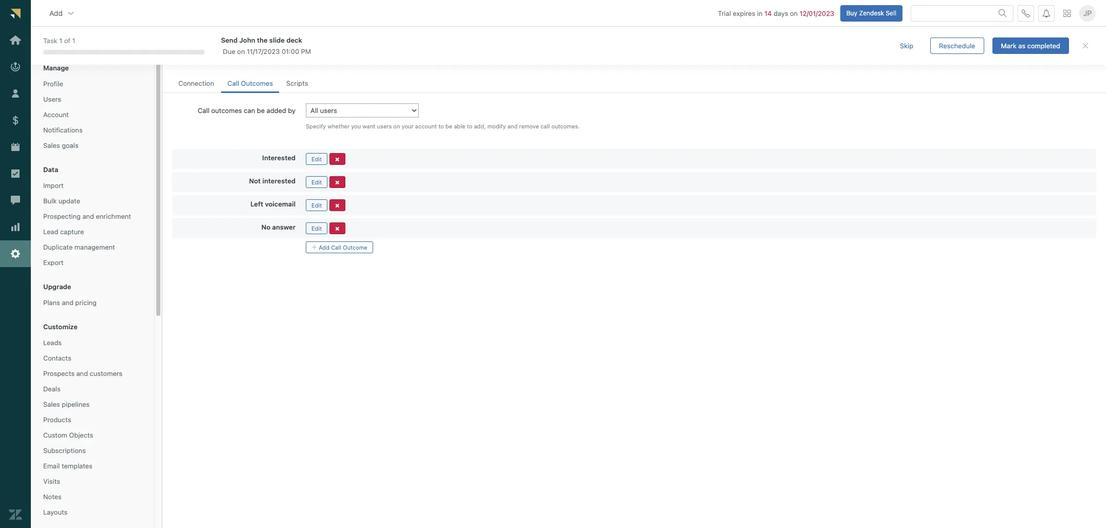 Task type: describe. For each thing, give the bounding box(es) containing it.
export link
[[39, 256, 146, 270]]

visits link
[[39, 475, 146, 489]]

call
[[541, 123, 550, 130]]

duplicate
[[43, 243, 73, 251]]

01:00
[[282, 47, 299, 55]]

voicemail
[[265, 200, 296, 208]]

on for specify whether you want users on your account to be able to add, modify and remove call outcomes.
[[394, 123, 400, 130]]

scripts link
[[280, 75, 314, 93]]

and for customers
[[76, 370, 88, 378]]

import
[[43, 182, 64, 190]]

not
[[249, 177, 261, 185]]

days
[[774, 9, 789, 17]]

import link
[[39, 179, 146, 192]]

on for trial expires in 14 days on 12/01/2023
[[790, 9, 798, 17]]

not interested
[[249, 177, 296, 185]]

data
[[43, 166, 58, 174]]

sales goals
[[43, 141, 79, 150]]

of
[[64, 37, 70, 45]]

and down due
[[220, 56, 231, 64]]

specify whether you want users on your account to be able to add, modify and remove call outcomes.
[[306, 123, 580, 130]]

sales for sales pipelines
[[43, 401, 60, 409]]

edit link for not interested
[[306, 176, 328, 188]]

edit for interested
[[312, 156, 322, 162]]

able
[[454, 123, 466, 130]]

pipelines
[[62, 401, 90, 409]]

trial
[[718, 9, 731, 17]]

mark as completed button
[[993, 38, 1070, 54]]

edit link for interested
[[306, 153, 328, 165]]

jp button
[[1080, 5, 1096, 21]]

no answer
[[262, 223, 296, 231]]

due
[[223, 47, 235, 55]]

lead
[[43, 228, 58, 236]]

from
[[287, 56, 302, 64]]

as
[[1019, 41, 1026, 50]]

plans and pricing
[[43, 299, 97, 307]]

1 vertical spatial your
[[402, 123, 414, 130]]

edit for not interested
[[312, 179, 322, 186]]

leads link
[[39, 336, 146, 350]]

email templates link
[[39, 460, 146, 473]]

voice and text call your leads and contacts directly from sell. learn about
[[172, 39, 358, 64]]

send john the slide deck due on 11/17/2023 01:00 pm
[[221, 36, 311, 55]]

connection link
[[172, 75, 220, 93]]

remove image for interested
[[335, 180, 340, 186]]

zendesk
[[860, 9, 885, 17]]

call outcomes can be added by
[[198, 107, 296, 115]]

text
[[227, 39, 250, 53]]

cancel image
[[1082, 42, 1090, 50]]

enrichment
[[96, 212, 131, 221]]

added
[[267, 107, 286, 115]]

zendesk image
[[9, 509, 22, 522]]

add image
[[312, 245, 317, 250]]

11/17/2023
[[247, 47, 280, 55]]

your inside voice and text call your leads and contacts directly from sell. learn about
[[186, 56, 200, 64]]

1 to from the left
[[439, 123, 444, 130]]

objects
[[69, 431, 93, 440]]

buy
[[847, 9, 858, 17]]

john
[[239, 36, 255, 44]]

call outcomes
[[228, 79, 273, 87]]

whether
[[328, 123, 350, 130]]

14
[[765, 9, 772, 17]]

contacts
[[43, 354, 71, 363]]

send john the slide deck link
[[221, 35, 873, 45]]

products
[[43, 416, 71, 424]]

call inside add call outcome button
[[331, 244, 341, 251]]

and for text
[[204, 39, 225, 53]]

deals
[[43, 385, 61, 393]]

edit for left voicemail
[[312, 202, 322, 209]]

export
[[43, 259, 64, 267]]

deck
[[287, 36, 302, 44]]

bulk
[[43, 197, 57, 205]]

subscriptions link
[[39, 444, 146, 458]]

edit link for left voicemail
[[306, 199, 328, 211]]

duplicate management
[[43, 243, 115, 251]]

and for pricing
[[62, 299, 73, 307]]

management
[[74, 243, 115, 251]]

outcomes
[[211, 107, 242, 115]]

buy zendesk sell
[[847, 9, 897, 17]]

prospecting
[[43, 212, 81, 221]]

prospects and customers link
[[39, 367, 146, 381]]

directly
[[262, 56, 285, 64]]

outcomes
[[241, 79, 273, 87]]

custom objects
[[43, 431, 93, 440]]

upgrade
[[43, 283, 71, 291]]

skip button
[[892, 38, 923, 54]]

account
[[43, 111, 69, 119]]

scripts
[[286, 79, 308, 87]]

mark as completed
[[1002, 41, 1061, 50]]

trial expires in 14 days on 12/01/2023
[[718, 9, 835, 17]]

call outcomes link
[[221, 75, 279, 93]]

bell image
[[1043, 9, 1051, 17]]



Task type: locate. For each thing, give the bounding box(es) containing it.
on up contacts
[[237, 47, 245, 55]]

add for add call outcome
[[319, 244, 330, 251]]

1 horizontal spatial on
[[394, 123, 400, 130]]

remove
[[519, 123, 539, 130]]

notifications
[[43, 126, 83, 134]]

sell.
[[304, 56, 317, 64]]

prospects
[[43, 370, 75, 378]]

edit for no answer
[[312, 225, 322, 232]]

slide
[[269, 36, 285, 44]]

users
[[377, 123, 392, 130]]

customize
[[43, 323, 78, 331]]

0 horizontal spatial add
[[49, 9, 63, 17]]

account link
[[39, 108, 146, 121]]

0 vertical spatial be
[[257, 107, 265, 115]]

edit down 'specify'
[[312, 156, 322, 162]]

layouts
[[43, 509, 67, 517]]

1 1 from the left
[[59, 37, 62, 45]]

bulk update
[[43, 197, 80, 205]]

1 edit link from the top
[[306, 153, 328, 165]]

prospecting and enrichment link
[[39, 210, 146, 223]]

remove image for answer
[[335, 226, 340, 232]]

0 vertical spatial sales
[[43, 141, 60, 150]]

0 horizontal spatial to
[[439, 123, 444, 130]]

to right the able
[[467, 123, 473, 130]]

0 horizontal spatial your
[[186, 56, 200, 64]]

sales down deals
[[43, 401, 60, 409]]

by
[[288, 107, 296, 115]]

notes
[[43, 493, 62, 501]]

plans and pricing link
[[39, 296, 146, 310]]

capture
[[60, 228, 84, 236]]

users link
[[39, 93, 146, 106]]

prospects and customers
[[43, 370, 123, 378]]

your down voice
[[186, 56, 200, 64]]

products link
[[39, 413, 146, 427]]

and down bulk update link
[[83, 212, 94, 221]]

remove image
[[335, 157, 340, 162], [335, 180, 340, 186], [335, 203, 340, 209], [335, 226, 340, 232]]

4 remove image from the top
[[335, 226, 340, 232]]

2 horizontal spatial on
[[790, 9, 798, 17]]

add right add image
[[319, 244, 330, 251]]

on inside send john the slide deck due on 11/17/2023 01:00 pm
[[237, 47, 245, 55]]

and right modify
[[508, 123, 518, 130]]

zendesk products image
[[1064, 10, 1071, 17]]

1 horizontal spatial be
[[446, 123, 453, 130]]

edit link down 'specify'
[[306, 153, 328, 165]]

update
[[58, 197, 80, 205]]

customers
[[90, 370, 123, 378]]

calls image
[[1022, 9, 1031, 17]]

the
[[257, 36, 268, 44]]

on right days
[[790, 9, 798, 17]]

1 sales from the top
[[43, 141, 60, 150]]

2 edit from the top
[[312, 179, 322, 186]]

sales pipelines
[[43, 401, 90, 409]]

2 sales from the top
[[43, 401, 60, 409]]

sales
[[43, 141, 60, 150], [43, 401, 60, 409]]

notes link
[[39, 491, 146, 504]]

in
[[758, 9, 763, 17]]

1 horizontal spatial to
[[467, 123, 473, 130]]

0 horizontal spatial 1
[[59, 37, 62, 45]]

to
[[439, 123, 444, 130], [467, 123, 473, 130]]

2 1 from the left
[[72, 37, 75, 45]]

and up leads
[[204, 39, 225, 53]]

deals link
[[39, 383, 146, 396]]

and for enrichment
[[83, 212, 94, 221]]

modify
[[488, 123, 506, 130]]

edit link for no answer
[[306, 223, 328, 234]]

sales pipelines link
[[39, 398, 146, 412]]

subscriptions
[[43, 447, 86, 455]]

0 vertical spatial your
[[186, 56, 200, 64]]

0 vertical spatial on
[[790, 9, 798, 17]]

4 edit from the top
[[312, 225, 322, 232]]

want
[[363, 123, 376, 130]]

email templates
[[43, 462, 93, 471]]

1 vertical spatial sales
[[43, 401, 60, 409]]

users
[[43, 95, 61, 103]]

2 vertical spatial on
[[394, 123, 400, 130]]

edit
[[312, 156, 322, 162], [312, 179, 322, 186], [312, 202, 322, 209], [312, 225, 322, 232]]

0 horizontal spatial on
[[237, 47, 245, 55]]

expires
[[733, 9, 756, 17]]

0 vertical spatial add
[[49, 9, 63, 17]]

layouts link
[[39, 506, 146, 520]]

3 edit from the top
[[312, 202, 322, 209]]

your left account at the top
[[402, 123, 414, 130]]

search image
[[999, 9, 1007, 17]]

3 remove image from the top
[[335, 203, 340, 209]]

visits
[[43, 478, 60, 486]]

lead capture
[[43, 228, 84, 236]]

add left chevron down 'image'
[[49, 9, 63, 17]]

1
[[59, 37, 62, 45], [72, 37, 75, 45]]

profile link
[[39, 77, 146, 91]]

on
[[790, 9, 798, 17], [237, 47, 245, 55], [394, 123, 400, 130]]

and down the contacts link on the bottom of the page
[[76, 370, 88, 378]]

chevron down image
[[67, 9, 75, 17]]

custom
[[43, 431, 67, 440]]

2 remove image from the top
[[335, 180, 340, 186]]

to right account at the top
[[439, 123, 444, 130]]

edit right interested
[[312, 179, 322, 186]]

2 edit link from the top
[[306, 176, 328, 188]]

1 horizontal spatial 1
[[72, 37, 75, 45]]

4 edit link from the top
[[306, 223, 328, 234]]

contacts
[[233, 56, 260, 64]]

1 left of
[[59, 37, 62, 45]]

mark
[[1002, 41, 1017, 50]]

edit link
[[306, 153, 328, 165], [306, 176, 328, 188], [306, 199, 328, 211], [306, 223, 328, 234]]

on right users
[[394, 123, 400, 130]]

account
[[415, 123, 437, 130]]

None field
[[58, 39, 139, 48]]

sales left goals
[[43, 141, 60, 150]]

leads
[[43, 339, 62, 347]]

edit link right voicemail
[[306, 199, 328, 211]]

1 vertical spatial be
[[446, 123, 453, 130]]

edit link up add image
[[306, 223, 328, 234]]

edit right voicemail
[[312, 202, 322, 209]]

0 horizontal spatial be
[[257, 107, 265, 115]]

1 edit from the top
[[312, 156, 322, 162]]

1 horizontal spatial your
[[402, 123, 414, 130]]

and right plans
[[62, 299, 73, 307]]

3 edit link from the top
[[306, 199, 328, 211]]

templates
[[62, 462, 93, 471]]

add,
[[474, 123, 486, 130]]

your
[[186, 56, 200, 64], [402, 123, 414, 130]]

edit link right interested
[[306, 176, 328, 188]]

reschedule
[[940, 41, 976, 50]]

completed
[[1028, 41, 1061, 50]]

manage
[[43, 64, 69, 72]]

specify
[[306, 123, 326, 130]]

buy zendesk sell button
[[841, 5, 903, 21]]

1 vertical spatial add
[[319, 244, 330, 251]]

about
[[338, 56, 356, 64]]

1 right of
[[72, 37, 75, 45]]

call inside voice and text call your leads and contacts directly from sell. learn about
[[172, 56, 184, 64]]

be left the able
[[446, 123, 453, 130]]

call inside call outcomes link
[[228, 79, 239, 87]]

plans
[[43, 299, 60, 307]]

send
[[221, 36, 238, 44]]

1 vertical spatial on
[[237, 47, 245, 55]]

sales for sales goals
[[43, 141, 60, 150]]

2 to from the left
[[467, 123, 473, 130]]

reschedule button
[[931, 38, 985, 54]]

email
[[43, 462, 60, 471]]

custom objects link
[[39, 429, 146, 442]]

interested
[[263, 177, 296, 185]]

goals
[[62, 141, 79, 150]]

be right 'can'
[[257, 107, 265, 115]]

notifications link
[[39, 123, 146, 137]]

1 horizontal spatial add
[[319, 244, 330, 251]]

can
[[244, 107, 255, 115]]

1 remove image from the top
[[335, 157, 340, 162]]

edit up add image
[[312, 225, 322, 232]]

jp
[[1084, 9, 1092, 17]]

add call outcome
[[317, 244, 368, 251]]

remove image for voicemail
[[335, 203, 340, 209]]

add for add
[[49, 9, 63, 17]]

sell
[[886, 9, 897, 17]]

learn
[[319, 56, 336, 64]]



Task type: vqa. For each thing, say whether or not it's contained in the screenshot.
Products link
yes



